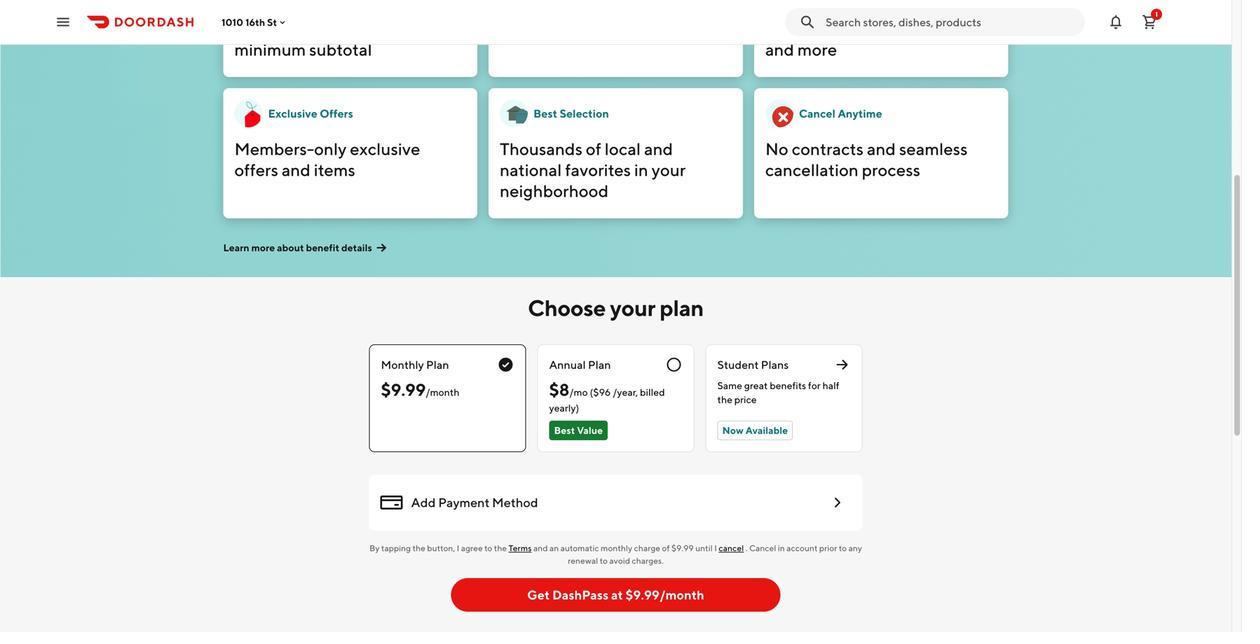 Task type: describe. For each thing, give the bounding box(es) containing it.
account
[[787, 544, 818, 554]]

1 i from the left
[[457, 544, 459, 554]]

service
[[401, 0, 455, 18]]

yearly)
[[549, 403, 579, 414]]

exclusive offers
[[268, 107, 353, 120]]

value
[[577, 425, 603, 437]]

1010
[[221, 16, 243, 28]]

process
[[862, 160, 920, 180]]

1 vertical spatial $9.99
[[671, 544, 694, 554]]

avoid
[[609, 557, 630, 566]]

favorites
[[565, 160, 631, 180]]

$8
[[549, 380, 569, 400]]

thousands of local and national favorites in your neighborhood
[[500, 139, 686, 201]]

grocery
[[935, 0, 993, 18]]

/mo
[[569, 387, 588, 398]]

annual
[[549, 359, 586, 372]]

get dashpass at $9.99/month
[[527, 588, 704, 603]]

best value
[[554, 425, 603, 437]]

benefits
[[770, 380, 806, 392]]

learn
[[223, 242, 249, 254]]

1
[[1155, 10, 1158, 18]]

best for best value
[[554, 425, 575, 437]]

items
[[314, 160, 355, 180]]

1 horizontal spatial cancel
[[799, 107, 835, 120]]

dashpass
[[552, 588, 609, 603]]

orders
[[293, 19, 341, 39]]

/mo ($96 /year, billed yearly)
[[549, 387, 665, 414]]

same great benefits for half the price
[[717, 380, 839, 406]]

$9.99 /month
[[381, 380, 459, 400]]

selection
[[560, 107, 609, 120]]

renewal
[[568, 557, 598, 566]]

cancel link
[[719, 544, 744, 554]]

no contracts and seamless cancellation process
[[765, 139, 968, 180]]

only
[[314, 139, 347, 159]]

and inside save with on-demand grocery delivery for your essentials and more
[[765, 40, 794, 60]]

open menu image
[[55, 14, 71, 30]]

essentials
[[892, 19, 966, 39]]

exclusive
[[268, 107, 317, 120]]

cancel
[[719, 544, 744, 554]]

for inside 'same great benefits for half the price'
[[808, 380, 821, 392]]

1 vertical spatial of
[[662, 544, 670, 554]]

by tapping the button, i agree to the terms and an automatic monthly charge of $9.99 until i cancel
[[370, 544, 744, 554]]

anytime
[[838, 107, 882, 120]]

and inside the thousands of local and national favorites in your neighborhood
[[644, 139, 673, 159]]

and left an
[[533, 544, 548, 554]]

student
[[717, 359, 759, 372]]

learn more about benefit details
[[223, 242, 372, 254]]

on
[[270, 19, 289, 39]]

local
[[605, 139, 641, 159]]

.
[[746, 544, 748, 554]]

1010 16th st button
[[221, 16, 288, 28]]

0 horizontal spatial to
[[484, 544, 492, 554]]

monthly
[[381, 359, 424, 372]]

now available
[[722, 425, 788, 437]]

about
[[277, 242, 304, 254]]

no
[[765, 139, 788, 159]]

lower
[[356, 0, 398, 18]]

method
[[492, 496, 538, 511]]

annual plan
[[549, 359, 611, 372]]

monthly
[[601, 544, 632, 554]]

more inside save with on-demand grocery delivery for your essentials and more
[[798, 40, 837, 60]]

in inside the thousands of local and national favorites in your neighborhood
[[634, 160, 648, 180]]

terms link
[[509, 544, 532, 554]]

payment
[[438, 496, 490, 511]]

in inside ". cancel in account prior to any renewal to avoid charges."
[[778, 544, 785, 554]]

cancel anytime
[[799, 107, 882, 120]]

3 items, open order cart image
[[1141, 14, 1158, 30]]

with
[[805, 0, 839, 18]]

charge
[[634, 544, 660, 554]]

fees
[[234, 19, 266, 39]]

an
[[549, 544, 559, 554]]

benefit
[[306, 242, 339, 254]]

best for best selection
[[534, 107, 557, 120]]

now
[[722, 425, 744, 437]]

Store search: begin typing to search for stores available on DoorDash text field
[[826, 14, 1077, 30]]

student plans
[[717, 359, 789, 372]]

details
[[341, 242, 372, 254]]

plan for $9.99
[[426, 359, 449, 372]]

minimum
[[234, 40, 306, 60]]

add payment method
[[411, 496, 538, 511]]

over
[[344, 19, 378, 39]]

plans
[[761, 359, 789, 372]]



Task type: vqa. For each thing, say whether or not it's contained in the screenshot.
$30, on the bottom of page
no



Task type: locate. For each thing, give the bounding box(es) containing it.
1 vertical spatial delivery
[[765, 19, 826, 39]]

0 vertical spatial of
[[586, 139, 601, 159]]

i right until
[[714, 544, 717, 554]]

to left avoid
[[600, 557, 608, 566]]

your inside save with on-demand grocery delivery for your essentials and more
[[854, 19, 888, 39]]

1 button
[[1136, 8, 1164, 36]]

0 horizontal spatial of
[[586, 139, 601, 159]]

$9.99
[[381, 380, 426, 400], [671, 544, 694, 554]]

delivery inside save with on-demand grocery delivery for your essentials and more
[[765, 19, 826, 39]]

subtotal
[[309, 40, 372, 60]]

your for demand
[[854, 19, 888, 39]]

for left half
[[808, 380, 821, 392]]

1 horizontal spatial in
[[778, 544, 785, 554]]

save with on-demand grocery delivery for your essentials and more
[[765, 0, 993, 60]]

by
[[370, 544, 380, 554]]

and right 'local'
[[644, 139, 673, 159]]

cancellation
[[765, 160, 859, 180]]

i
[[457, 544, 459, 554], [714, 544, 717, 554]]

1 vertical spatial more
[[251, 242, 275, 254]]

prior
[[819, 544, 837, 554]]

the inside $0 delivery fee, lower service fees on orders over the minimum subtotal
[[381, 19, 407, 39]]

exclusive
[[350, 139, 420, 159]]

2 horizontal spatial to
[[839, 544, 847, 554]]

best down yearly)
[[554, 425, 575, 437]]

the inside 'same great benefits for half the price'
[[717, 394, 732, 406]]

$9.99 down "monthly"
[[381, 380, 426, 400]]

$9.99 left until
[[671, 544, 694, 554]]

your for and
[[652, 160, 686, 180]]

delivery down save
[[765, 19, 826, 39]]

plan
[[660, 295, 704, 321]]

best
[[534, 107, 557, 120], [554, 425, 575, 437]]

button,
[[427, 544, 455, 554]]

plan
[[426, 359, 449, 372], [588, 359, 611, 372]]

your
[[854, 19, 888, 39], [652, 160, 686, 180], [610, 295, 655, 321]]

and down save
[[765, 40, 794, 60]]

offers
[[320, 107, 353, 120]]

1 horizontal spatial plan
[[588, 359, 611, 372]]

in left account
[[778, 544, 785, 554]]

contracts
[[792, 139, 864, 159]]

of inside the thousands of local and national favorites in your neighborhood
[[586, 139, 601, 159]]

0 horizontal spatial $9.99
[[381, 380, 426, 400]]

0 vertical spatial more
[[798, 40, 837, 60]]

more down with
[[798, 40, 837, 60]]

price
[[734, 394, 757, 406]]

billed
[[640, 387, 665, 398]]

on-
[[842, 0, 869, 18]]

charges.
[[632, 557, 664, 566]]

1 horizontal spatial of
[[662, 544, 670, 554]]

national
[[500, 160, 562, 180]]

for inside save with on-demand grocery delivery for your essentials and more
[[829, 19, 851, 39]]

1 vertical spatial for
[[808, 380, 821, 392]]

delivery up on
[[260, 0, 320, 18]]

members-
[[234, 139, 314, 159]]

1 vertical spatial cancel
[[749, 544, 776, 554]]

$9.99/month
[[626, 588, 704, 603]]

1 horizontal spatial more
[[798, 40, 837, 60]]

get
[[527, 588, 550, 603]]

and down members-
[[282, 160, 311, 180]]

0 horizontal spatial delivery
[[260, 0, 320, 18]]

available
[[746, 425, 788, 437]]

get dashpass at $9.99/month button
[[451, 579, 781, 613]]

0 horizontal spatial plan
[[426, 359, 449, 372]]

the
[[381, 19, 407, 39], [717, 394, 732, 406], [412, 544, 425, 554], [494, 544, 507, 554]]

until
[[695, 544, 713, 554]]

tapping
[[381, 544, 411, 554]]

terms
[[509, 544, 532, 554]]

half
[[823, 380, 839, 392]]

$0 delivery fee, lower service fees on orders over the minimum subtotal
[[234, 0, 455, 60]]

plan up /month
[[426, 359, 449, 372]]

0 vertical spatial for
[[829, 19, 851, 39]]

cancel right .
[[749, 544, 776, 554]]

/month
[[426, 387, 459, 398]]

members-only exclusive offers and items
[[234, 139, 420, 180]]

1 horizontal spatial delivery
[[765, 19, 826, 39]]

1 plan from the left
[[426, 359, 449, 372]]

cancel
[[799, 107, 835, 120], [749, 544, 776, 554]]

at
[[611, 588, 623, 603]]

fee,
[[324, 0, 352, 18]]

cancel inside ". cancel in account prior to any renewal to avoid charges."
[[749, 544, 776, 554]]

the down same
[[717, 394, 732, 406]]

0 vertical spatial in
[[634, 160, 648, 180]]

1 vertical spatial in
[[778, 544, 785, 554]]

to
[[484, 544, 492, 554], [839, 544, 847, 554], [600, 557, 608, 566]]

2 vertical spatial your
[[610, 295, 655, 321]]

1 horizontal spatial to
[[600, 557, 608, 566]]

($96
[[590, 387, 611, 398]]

and up process
[[867, 139, 896, 159]]

and inside no contracts and seamless cancellation process
[[867, 139, 896, 159]]

plan up ($96
[[588, 359, 611, 372]]

16th
[[245, 16, 265, 28]]

seamless
[[899, 139, 968, 159]]

1 horizontal spatial i
[[714, 544, 717, 554]]

$0
[[234, 0, 256, 18]]

0 vertical spatial best
[[534, 107, 557, 120]]

more
[[798, 40, 837, 60], [251, 242, 275, 254]]

0 vertical spatial $9.99
[[381, 380, 426, 400]]

of
[[586, 139, 601, 159], [662, 544, 670, 554]]

demand
[[869, 0, 932, 18]]

save
[[765, 0, 802, 18]]

in
[[634, 160, 648, 180], [778, 544, 785, 554]]

1 vertical spatial your
[[652, 160, 686, 180]]

monthly plan
[[381, 359, 449, 372]]

in down 'local'
[[634, 160, 648, 180]]

1 vertical spatial best
[[554, 425, 575, 437]]

and inside members-only exclusive offers and items
[[282, 160, 311, 180]]

2 plan from the left
[[588, 359, 611, 372]]

your inside the thousands of local and national favorites in your neighborhood
[[652, 160, 686, 180]]

to left any
[[839, 544, 847, 554]]

0 horizontal spatial more
[[251, 242, 275, 254]]

1 horizontal spatial $9.99
[[671, 544, 694, 554]]

the down 'lower'
[[381, 19, 407, 39]]

i left agree
[[457, 544, 459, 554]]

delivery inside $0 delivery fee, lower service fees on orders over the minimum subtotal
[[260, 0, 320, 18]]

delivery
[[260, 0, 320, 18], [765, 19, 826, 39]]

best selection
[[534, 107, 609, 120]]

best up 'thousands'
[[534, 107, 557, 120]]

notification bell image
[[1107, 14, 1124, 30]]

same
[[717, 380, 742, 392]]

. cancel in account prior to any renewal to avoid charges.
[[568, 544, 862, 566]]

0 horizontal spatial in
[[634, 160, 648, 180]]

0 vertical spatial your
[[854, 19, 888, 39]]

of up favorites
[[586, 139, 601, 159]]

and
[[765, 40, 794, 60], [644, 139, 673, 159], [867, 139, 896, 159], [282, 160, 311, 180], [533, 544, 548, 554]]

for down on-
[[829, 19, 851, 39]]

0 vertical spatial cancel
[[799, 107, 835, 120]]

st
[[267, 16, 277, 28]]

the left 'button,'
[[412, 544, 425, 554]]

0 horizontal spatial i
[[457, 544, 459, 554]]

of right charge
[[662, 544, 670, 554]]

2 i from the left
[[714, 544, 717, 554]]

cancel up contracts
[[799, 107, 835, 120]]

0 horizontal spatial for
[[808, 380, 821, 392]]

agree
[[461, 544, 483, 554]]

the left "terms"
[[494, 544, 507, 554]]

1 horizontal spatial for
[[829, 19, 851, 39]]

add
[[411, 496, 436, 511]]

any
[[848, 544, 862, 554]]

/year,
[[613, 387, 638, 398]]

automatic
[[560, 544, 599, 554]]

offers
[[234, 160, 278, 180]]

0 horizontal spatial cancel
[[749, 544, 776, 554]]

plan for $8
[[588, 359, 611, 372]]

more right learn
[[251, 242, 275, 254]]

to right agree
[[484, 544, 492, 554]]

0 vertical spatial delivery
[[260, 0, 320, 18]]

great
[[744, 380, 768, 392]]

1010 16th st
[[221, 16, 277, 28]]



